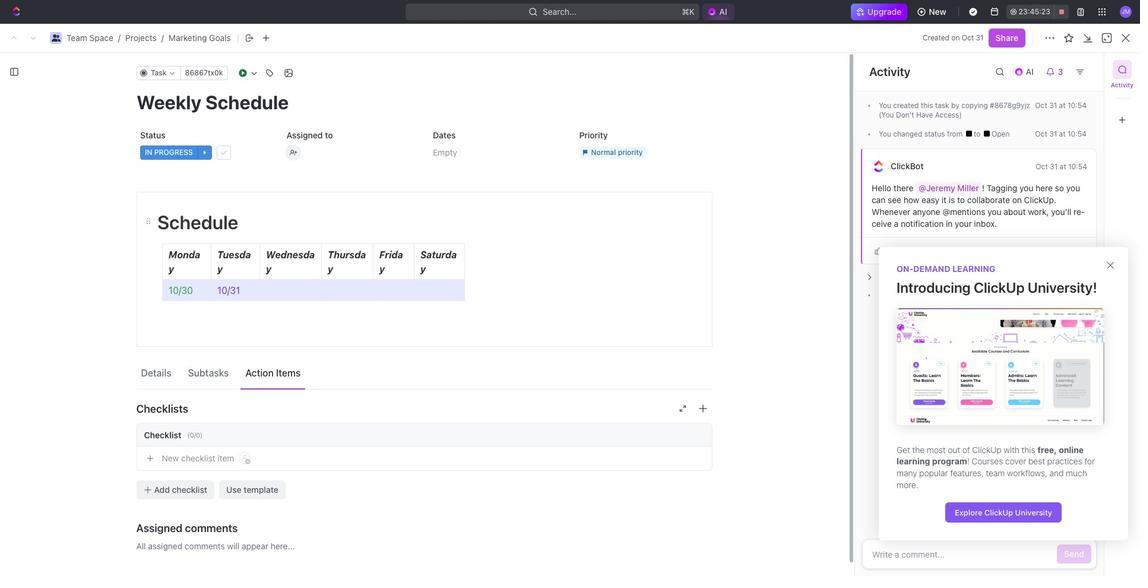 Task type: describe. For each thing, give the bounding box(es) containing it.
nov for 16 mins ago
[[827, 423, 843, 433]]

search...
[[543, 7, 577, 17]]

of down items
[[278, 380, 286, 390]]

ago for row containing invoices
[[954, 444, 968, 454]]

date viewed button
[[915, 228, 982, 246]]

checklist (0/0)
[[144, 430, 203, 440]]

nov 17 row
[[192, 501, 1126, 525]]

new for new
[[929, 7, 947, 17]]

new doc button
[[1086, 46, 1136, 65]]

date updated
[[827, 232, 873, 241]]

viewed
[[940, 232, 964, 241]]

1 horizontal spatial notes
[[567, 118, 590, 128]]

- for projects
[[690, 337, 694, 347]]

progress inside to in progress
[[896, 300, 926, 309]]

0 horizontal spatial by
[[874, 99, 885, 110]]

this inside task sidebar content section
[[921, 101, 934, 110]]

row containing dec 5
[[192, 310, 1126, 331]]

january 7, 2021 • in doc
[[853, 137, 945, 147]]

how
[[904, 195, 920, 205]]

of left wednesda
[[247, 252, 255, 262]]

meetings
[[246, 156, 282, 166]]

clickbot
[[891, 161, 924, 171]]

y for tuesda y
[[217, 264, 223, 274]]

management for agency management
[[614, 465, 664, 476]]

1 template from the left
[[220, 423, 256, 433]]

4 mins ago
[[923, 465, 965, 476]]

schedule
[[157, 211, 238, 233]]

tagging
[[987, 183, 1018, 193]]

projects link
[[125, 33, 157, 43]]

all for all
[[209, 209, 219, 219]]

about
[[1004, 207, 1026, 217]]

to up team meetings link
[[325, 130, 333, 140]]

1 column header from the left
[[192, 227, 205, 247]]

tuesda
[[217, 249, 251, 260]]

16 for 17
[[923, 423, 932, 433]]

row containing welcome!
[[192, 460, 1126, 481]]

there
[[894, 183, 914, 193]]

miller
[[958, 183, 979, 193]]

template guide
[[220, 423, 281, 433]]

1 horizontal spatial 3
[[923, 487, 928, 497]]

row containing resource management
[[192, 353, 1126, 375]]

of up ✨ template guide
[[609, 380, 617, 390]]

upgrade
[[868, 7, 902, 17]]

2 vertical spatial oct 31 at 10:54
[[1036, 162, 1088, 171]]

marketing goals link
[[169, 33, 231, 43]]

nov 17 for 4 mins ago
[[827, 465, 853, 476]]

for
[[1085, 456, 1095, 467]]

row containing -
[[192, 396, 1126, 417]]

oct 31 at 10:54 for created this task by copying
[[1036, 101, 1087, 110]]

all button
[[206, 203, 222, 227]]

0 horizontal spatial 17 mins ago
[[827, 359, 873, 369]]

new checklist item
[[162, 453, 234, 463]]

dialog containing ×
[[879, 247, 1129, 541]]

team space link
[[67, 33, 113, 43]]

notes inside row
[[250, 337, 273, 347]]

2 guide from the left
[[633, 423, 656, 433]]

1 guide from the left
[[258, 423, 281, 433]]

0 vertical spatial project
[[538, 118, 565, 128]]

january for january 7, 2021
[[853, 137, 883, 147]]

16:15
[[1069, 290, 1087, 299]]

0 horizontal spatial work
[[257, 252, 277, 262]]

date for date updated
[[827, 232, 843, 241]]

assigned
[[148, 541, 182, 551]]

(you
[[879, 110, 894, 119]]

@mentions
[[943, 207, 986, 217]]

assigned comments
[[136, 522, 238, 534]]

oct right 'open'
[[1036, 130, 1048, 138]]

2 status from the top
[[925, 290, 945, 299]]

2 3 mins ago from the left
[[923, 487, 965, 497]]

2 / from the left
[[161, 33, 164, 43]]

thursda y
[[328, 249, 366, 274]]

16 for 5
[[923, 401, 932, 411]]

activity inside task sidebar content section
[[870, 65, 911, 78]]

3 - from the top
[[690, 401, 694, 411]]

nov 21
[[827, 252, 854, 262]]

on inside the ! tagging you here so you can see how easy it is to collaborate on clickup. whenever anyone @mentions you about work, you'll re ceive a notification in your inbox.
[[1013, 195, 1022, 205]]

y for wednesda y
[[266, 264, 271, 274]]

docs inside button
[[1054, 50, 1074, 61]]

here...
[[271, 541, 295, 551]]

anyone
[[913, 207, 941, 217]]

dec 5 for row containing invoices
[[827, 444, 850, 454]]

18 mins ago
[[923, 359, 968, 369]]

agency management
[[583, 465, 664, 476]]

2 column header from the left
[[564, 227, 683, 247]]

client 1 scope of work docs
[[220, 380, 331, 390]]

3 inside dropdown button
[[1058, 67, 1064, 77]]

much
[[1066, 468, 1088, 478]]

in inside the ! tagging you here so you can see how easy it is to collaborate on clickup. whenever anyone @mentions you about work, you'll re ceive a notification in your inbox.
[[946, 219, 953, 229]]

×
[[1106, 256, 1116, 273]]

date updated button
[[820, 228, 880, 246]]

2 template from the left
[[596, 423, 631, 433]]

15
[[923, 444, 931, 454]]

y for thursda y
[[328, 264, 333, 274]]

1 vertical spatial clickup
[[973, 445, 1002, 455]]

0 vertical spatial scope of work
[[220, 252, 277, 262]]

search docs button
[[1008, 46, 1082, 65]]

program
[[933, 456, 968, 467]]

2 changed from the top
[[894, 290, 923, 299]]

docs up 86867tx0k
[[199, 50, 219, 61]]

doc inside row
[[220, 273, 235, 283]]

action
[[246, 367, 274, 378]]

1 status from the top
[[925, 130, 945, 138]]

- for billing & invoicing
[[690, 444, 694, 454]]

2 horizontal spatial you
[[1067, 183, 1081, 193]]

to for to
[[974, 130, 983, 138]]

dec 5 for row containing dec 5
[[827, 316, 850, 326]]

row containing doc
[[192, 266, 1126, 290]]

0 horizontal spatial on
[[952, 33, 960, 42]]

ago for row containing client 1 scope of work docs
[[954, 380, 968, 390]]

normal priority button
[[576, 142, 713, 163]]

7,
[[885, 137, 891, 147]]

my docs button
[[227, 203, 267, 227]]

oct right #8678g9yjz
[[1036, 101, 1048, 110]]

priority
[[579, 130, 608, 140]]

resource
[[220, 359, 257, 369]]

invoices
[[220, 444, 252, 454]]

hello
[[872, 183, 892, 193]]

#8678g9yjz
[[990, 101, 1031, 110]]

clickup inside button
[[985, 508, 1014, 518]]

15 mins ago
[[923, 444, 968, 454]]

Edit task name text field
[[136, 91, 713, 113]]

new for new checklist item
[[162, 453, 179, 463]]

task sidebar navigation tab list
[[1110, 60, 1136, 130]]

action items button
[[241, 362, 305, 384]]

created this task by copying
[[892, 101, 990, 110]]

item
[[218, 453, 234, 463]]

16 mins ago for 17
[[923, 423, 968, 433]]

in inside to in progress
[[888, 300, 894, 309]]

2
[[345, 380, 350, 390]]

0 horizontal spatial ai
[[720, 7, 728, 17]]

1 horizontal spatial work
[[288, 380, 308, 390]]

team meetings link
[[202, 152, 492, 171]]

tab list containing all
[[206, 203, 490, 227]]

task
[[936, 101, 950, 110]]

business time image
[[572, 468, 579, 474]]

open
[[990, 130, 1010, 138]]

0 vertical spatial project notes
[[538, 118, 590, 128]]

practices
[[1048, 456, 1083, 467]]

free,
[[1038, 445, 1057, 455]]

meeting minutes inside button
[[220, 487, 285, 497]]

team meetings
[[223, 156, 282, 166]]

- for scope of work
[[690, 380, 694, 390]]

row containing scope of work
[[192, 245, 1126, 269]]

oct up here
[[1036, 162, 1048, 171]]

send button
[[1057, 545, 1092, 564]]

23:45:23
[[1019, 7, 1051, 16]]

marketing
[[169, 33, 207, 43]]

• for january 7, 2021
[[915, 138, 918, 147]]

subtasks button
[[183, 362, 234, 384]]

progress inside dropdown button
[[154, 148, 193, 157]]

team for team meetings
[[223, 156, 244, 166]]

1 vertical spatial 17 mins ago
[[923, 380, 968, 390]]

0 horizontal spatial 12
[[295, 423, 304, 433]]

meeting inside button
[[220, 487, 252, 497]]

best
[[1029, 456, 1046, 467]]

nov inside row
[[827, 508, 843, 518]]

1 3 mins ago from the left
[[827, 487, 870, 497]]

yesterday for 17
[[923, 337, 960, 347]]

1 vertical spatial doc
[[930, 137, 945, 147]]

31 down 3 dropdown button
[[1050, 101, 1058, 110]]

activity inside the task sidebar navigation tab list
[[1111, 81, 1134, 89]]

introducing
[[897, 279, 971, 296]]

1 changed from the top
[[894, 130, 923, 138]]

will
[[227, 541, 240, 551]]

work,
[[1028, 207, 1049, 217]]

easy
[[922, 195, 940, 205]]

1 / from the left
[[118, 33, 121, 43]]

ago for row containing resource management
[[954, 359, 968, 369]]

y for saturda y
[[420, 264, 426, 274]]

new for new doc
[[1093, 50, 1111, 61]]

goals
[[209, 33, 231, 43]]

ai inside dropdown button
[[1026, 67, 1034, 77]]

empty
[[433, 147, 457, 157]]

share
[[996, 33, 1019, 43]]

monda
[[168, 249, 200, 260]]

and
[[1050, 468, 1064, 478]]

assigned for assigned to
[[286, 130, 323, 140]]

thursda
[[328, 249, 366, 260]]

6 for scope of work
[[292, 252, 297, 262]]

1 vertical spatial project
[[220, 337, 248, 347]]

all assigned comments will appear here...
[[136, 541, 295, 551]]

ago for row containing -
[[954, 401, 968, 411]]

of right out
[[963, 445, 970, 455]]

add
[[154, 485, 170, 495]]

assigned comments button
[[136, 514, 713, 542]]

meeting minutes button
[[207, 480, 557, 504]]

2021 for january 7, 2021
[[894, 137, 913, 147]]

access)
[[936, 110, 962, 119]]

! tagging you here so you can see how easy it is to collaborate on clickup. whenever anyone @mentions you about work, you'll re ceive a notification in your inbox.
[[872, 183, 1086, 229]]

created for created by me
[[836, 99, 872, 110]]

10:54 for changed status from
[[1068, 130, 1087, 138]]

saturda
[[420, 249, 457, 260]]

1 changed status from from the top
[[892, 130, 965, 138]]



Task type: locate. For each thing, give the bounding box(es) containing it.
1 horizontal spatial all
[[209, 209, 219, 219]]

you up (you
[[879, 101, 892, 110]]

2021
[[894, 137, 913, 147], [894, 156, 912, 166]]

row containing project notes
[[192, 331, 1126, 354]]

explore clickup university button
[[946, 503, 1062, 523]]

meeting down tuesda y
[[220, 294, 252, 304]]

by up access)
[[952, 101, 960, 110]]

0 vertical spatial created
[[923, 33, 950, 42]]

0 vertical spatial 6
[[292, 252, 297, 262]]

5 nov from the top
[[827, 508, 843, 518]]

2 vertical spatial new
[[162, 453, 179, 463]]

created for created on oct 31
[[923, 33, 950, 42]]

0 vertical spatial ai button
[[703, 4, 735, 20]]

⌘k
[[682, 7, 695, 17]]

0 horizontal spatial all
[[136, 541, 146, 551]]

1 horizontal spatial project
[[538, 118, 565, 128]]

do
[[984, 290, 994, 299]]

in progress button
[[136, 142, 273, 163]]

to for to in progress
[[996, 290, 1002, 299]]

2 january from the top
[[853, 156, 883, 166]]

use
[[226, 485, 242, 495]]

1 horizontal spatial new
[[929, 7, 947, 17]]

1 horizontal spatial you
[[1020, 183, 1034, 193]]

docs inside button
[[244, 209, 264, 219]]

dec 5 for row containing -
[[827, 401, 850, 411]]

scope of work up ✨ template guide
[[583, 380, 639, 390]]

31
[[976, 33, 984, 42], [1050, 101, 1058, 110], [1050, 130, 1058, 138], [1050, 162, 1058, 171]]

frida y
[[379, 249, 403, 274]]

1 16 mins ago from the top
[[923, 401, 968, 411]]

re
[[1074, 207, 1086, 217]]

jm
[[1122, 8, 1131, 15]]

y inside wednesda y
[[266, 264, 271, 274]]

to inside to in progress
[[996, 290, 1002, 299]]

clickup up courses
[[973, 445, 1002, 455]]

by inside task sidebar content section
[[952, 101, 960, 110]]

16 up "15"
[[923, 423, 932, 433]]

copying
[[962, 101, 988, 110]]

6 down template guide
[[266, 444, 272, 454]]

0 horizontal spatial progress
[[154, 148, 193, 157]]

1 vertical spatial !
[[968, 456, 970, 467]]

whenever
[[872, 207, 911, 217]]

task sidebar content section
[[852, 53, 1104, 576]]

! for ! courses cover best practices for many popular features, team workflows, and much more.
[[968, 456, 970, 467]]

2 horizontal spatial doc
[[1113, 50, 1129, 61]]

see
[[888, 195, 902, 205]]

date inside date viewed button
[[923, 232, 938, 241]]

2021 for january 1, 2021
[[894, 156, 912, 166]]

welcome! button
[[207, 460, 557, 481]]

nov for yesterday
[[827, 337, 843, 347]]

0 horizontal spatial column header
[[192, 227, 205, 247]]

status down demand
[[925, 290, 945, 299]]

dec 5 for row containing doc
[[827, 273, 850, 283]]

ai down search
[[1026, 67, 1034, 77]]

to right do
[[996, 290, 1002, 299]]

1 vertical spatial 10:54
[[1068, 130, 1087, 138]]

work right tuesda
[[257, 252, 277, 262]]

0 vertical spatial 16 mins ago
[[923, 401, 968, 411]]

1 vertical spatial 16 mins ago
[[923, 423, 968, 433]]

2 horizontal spatial new
[[1093, 50, 1111, 61]]

ago for row containing welcome!
[[950, 465, 965, 476]]

normal priority
[[591, 148, 643, 157]]

clickup right "explore"
[[985, 508, 1014, 518]]

oct 31 at 10:54 up so on the top right of page
[[1036, 162, 1088, 171]]

template up '&'
[[596, 423, 631, 433]]

untitled
[[853, 118, 883, 128]]

9 row from the top
[[192, 396, 1126, 417]]

projects inside row
[[583, 337, 614, 347]]

changed down don't
[[894, 130, 923, 138]]

10:54 for created this task by copying
[[1068, 101, 1087, 110]]

checklist right add on the left of page
[[172, 485, 207, 495]]

date up 'nov 21'
[[827, 232, 843, 241]]

ai right "⌘k"
[[720, 7, 728, 17]]

created down new button
[[923, 33, 950, 42]]

saturda y
[[420, 249, 457, 274]]

oct 31 at 10:54 down see all button
[[1036, 130, 1087, 138]]

notes up the priority
[[567, 118, 590, 128]]

16 mins ago down 18 mins ago
[[923, 401, 968, 411]]

yesterday for 5
[[923, 316, 960, 326]]

nov 17 inside row
[[827, 508, 853, 518]]

3 nov 17 from the top
[[827, 465, 853, 476]]

1 - from the top
[[690, 337, 694, 347]]

0 vertical spatial 16
[[923, 401, 932, 411]]

1 january from the top
[[853, 137, 883, 147]]

january 1, 2021 • in
[[853, 156, 927, 166]]

1 horizontal spatial scope
[[251, 380, 276, 390]]

2 horizontal spatial 3
[[1058, 67, 1064, 77]]

0 horizontal spatial /
[[118, 33, 121, 43]]

5 y from the left
[[379, 264, 385, 274]]

checklist inside button
[[172, 485, 207, 495]]

yesterday inside task sidebar content section
[[1026, 290, 1059, 299]]

&
[[608, 444, 614, 454]]

new down checklist (0/0)
[[162, 453, 179, 463]]

6 for doc
[[250, 273, 255, 283]]

checklist
[[181, 453, 215, 463], [172, 485, 207, 495]]

row containing template guide
[[192, 416, 1126, 440]]

projects
[[125, 33, 157, 43], [583, 337, 614, 347]]

nov 17 for yesterday
[[827, 337, 853, 347]]

2 vertical spatial clickup
[[985, 508, 1014, 518]]

row containing invoices
[[192, 438, 1126, 461]]

team inside team space / projects / marketing goals |
[[67, 33, 87, 43]]

1 vertical spatial comments
[[185, 541, 225, 551]]

2 vertical spatial yesterday
[[923, 337, 960, 347]]

/ right space
[[118, 33, 121, 43]]

comments inside dropdown button
[[185, 522, 238, 534]]

dec 12
[[827, 380, 854, 390]]

4 nov from the top
[[827, 465, 843, 476]]

17 inside row
[[845, 508, 853, 518]]

1 vertical spatial 12
[[295, 423, 304, 433]]

4 row from the top
[[192, 288, 1126, 312]]

sharing
[[1018, 232, 1043, 241]]

1 vertical spatial activity
[[1111, 81, 1134, 89]]

17 mins ago down 18 mins ago
[[923, 380, 968, 390]]

task
[[151, 68, 166, 77]]

3 y from the left
[[266, 264, 271, 274]]

2 changed status from from the top
[[892, 290, 965, 299]]

work up ✨ template guide
[[619, 380, 639, 390]]

1 nov from the top
[[827, 252, 843, 262]]

0 vertical spatial doc
[[1113, 50, 1129, 61]]

meeting minutes down welcome! at the bottom
[[220, 487, 285, 497]]

6 y from the left
[[420, 264, 426, 274]]

1 vertical spatial minutes
[[254, 487, 285, 497]]

1 horizontal spatial !
[[982, 183, 985, 193]]

you for changed status from
[[879, 130, 892, 138]]

name
[[208, 232, 227, 241]]

3 nov from the top
[[827, 423, 843, 433]]

ago for 1st row from the bottom of the page
[[950, 487, 965, 497]]

86867tx0k
[[185, 68, 223, 77]]

comments down assigned comments
[[185, 541, 225, 551]]

work down items
[[288, 380, 308, 390]]

you left here
[[1020, 183, 1034, 193]]

this up have
[[921, 101, 934, 110]]

1 vertical spatial status
[[925, 290, 945, 299]]

2 nov 17 from the top
[[827, 423, 853, 433]]

doc inside 'button'
[[1113, 50, 1129, 61]]

0 vertical spatial from
[[947, 130, 963, 138]]

untitled link
[[831, 114, 1121, 133]]

4 - from the top
[[690, 423, 694, 433]]

team right user group image
[[67, 33, 87, 43]]

1 horizontal spatial projects
[[583, 337, 614, 347]]

y inside monda y
[[168, 264, 174, 274]]

get the most out of clickup with this
[[897, 445, 1038, 455]]

cell
[[192, 246, 205, 267], [564, 246, 683, 267], [915, 246, 1010, 267], [1010, 246, 1106, 267], [192, 267, 205, 289], [564, 267, 683, 289], [192, 289, 205, 310], [564, 289, 683, 310], [192, 310, 205, 331], [205, 310, 564, 331], [564, 310, 683, 331], [192, 331, 205, 353], [192, 353, 205, 374], [564, 353, 683, 374], [683, 353, 820, 374], [192, 374, 205, 396], [192, 396, 205, 417], [205, 396, 564, 417], [192, 417, 205, 438], [192, 438, 205, 460], [1106, 438, 1126, 460], [192, 460, 205, 481], [1106, 460, 1126, 481], [192, 481, 205, 503], [564, 481, 683, 503], [683, 481, 820, 503], [1106, 481, 1126, 503], [192, 503, 205, 524], [564, 503, 683, 524], [683, 503, 820, 524], [915, 503, 1010, 524], [1106, 503, 1126, 524]]

new doc
[[1093, 50, 1129, 61]]

y inside saturda y
[[420, 264, 426, 274]]

empty button
[[429, 142, 566, 163]]

my docs
[[230, 209, 264, 219]]

row containing name
[[192, 227, 1126, 247]]

minutes right use
[[254, 487, 285, 497]]

nov
[[827, 252, 843, 262], [827, 337, 843, 347], [827, 423, 843, 433], [827, 465, 843, 476], [827, 508, 843, 518]]

1 vertical spatial team
[[223, 156, 244, 166]]

2 minutes from the top
[[254, 487, 285, 497]]

management inside button
[[259, 359, 310, 369]]

new up created on oct 31
[[929, 7, 947, 17]]

all for all assigned comments will appear here...
[[136, 541, 146, 551]]

search docs
[[1025, 50, 1074, 61]]

y down tuesda
[[217, 264, 223, 274]]

dec 5 for tenth row from the bottom of the page
[[827, 294, 850, 304]]

meeting minutes down tuesda y
[[220, 294, 285, 304]]

0 vertical spatial new
[[929, 7, 947, 17]]

docs right my
[[244, 209, 264, 219]]

13 row from the top
[[192, 480, 1126, 504]]

- for agency management
[[690, 465, 694, 476]]

ago for row containing template guide
[[954, 423, 968, 433]]

0 vertical spatial clickup
[[974, 279, 1025, 296]]

row
[[192, 227, 1126, 247], [192, 245, 1126, 269], [192, 266, 1126, 290], [192, 288, 1126, 312], [192, 310, 1126, 331], [192, 331, 1126, 354], [192, 353, 1126, 375], [192, 373, 1126, 397], [192, 396, 1126, 417], [192, 416, 1126, 440], [192, 438, 1126, 461], [192, 460, 1126, 481], [192, 480, 1126, 504]]

tab list
[[206, 203, 490, 227]]

y inside tuesda y
[[217, 264, 223, 274]]

from left to do
[[947, 290, 963, 299]]

team down standups on the left of page
[[223, 156, 244, 166]]

table
[[192, 227, 1126, 525]]

1 meeting from the top
[[220, 294, 252, 304]]

y inside frida y
[[379, 264, 385, 274]]

january down "untitled"
[[853, 137, 883, 147]]

oct 31 at 10:54
[[1036, 101, 1087, 110], [1036, 130, 1087, 138], [1036, 162, 1088, 171]]

1 vertical spatial notes
[[250, 337, 273, 347]]

priority
[[618, 148, 643, 157]]

team
[[67, 33, 87, 43], [223, 156, 244, 166]]

in inside dropdown button
[[145, 148, 152, 157]]

1 horizontal spatial activity
[[1111, 81, 1134, 89]]

1 nov 17 from the top
[[827, 337, 853, 347]]

1 vertical spatial management
[[614, 465, 664, 476]]

31 up so on the top right of page
[[1050, 162, 1058, 171]]

31 right 'open'
[[1050, 130, 1058, 138]]

new inside button
[[929, 7, 947, 17]]

0 horizontal spatial assigned
[[136, 522, 183, 534]]

january for january 1, 2021
[[853, 156, 883, 166]]

you'll
[[1052, 207, 1072, 217]]

popular
[[920, 468, 949, 478]]

to for to do
[[974, 290, 982, 299]]

to left 'open'
[[974, 130, 983, 138]]

- for ✨ template guide
[[690, 423, 694, 433]]

date for date viewed
[[923, 232, 938, 241]]

2 horizontal spatial scope
[[583, 380, 607, 390]]

1 vertical spatial checklist
[[172, 485, 207, 495]]

projects inside team space / projects / marketing goals |
[[125, 33, 157, 43]]

2 nov from the top
[[827, 337, 843, 347]]

row containing client 1 scope of work docs
[[192, 373, 1126, 397]]

out
[[948, 445, 961, 455]]

• for january 1, 2021
[[915, 157, 918, 166]]

your
[[955, 219, 972, 229]]

1 vertical spatial new
[[1093, 50, 1111, 61]]

1 horizontal spatial 3 mins ago
[[923, 487, 965, 497]]

5 row from the top
[[192, 310, 1126, 331]]

1 horizontal spatial guide
[[633, 423, 656, 433]]

project notes up resource
[[220, 337, 273, 347]]

add checklist button
[[136, 481, 214, 500]]

16 mins ago for 5
[[923, 401, 968, 411]]

progress down introducing
[[896, 300, 926, 309]]

0 horizontal spatial scope of work
[[220, 252, 277, 262]]

0 horizontal spatial 3
[[827, 487, 833, 497]]

10 row from the top
[[192, 416, 1126, 440]]

• inside january 1, 2021 • in
[[915, 157, 918, 166]]

clickup.
[[1025, 195, 1057, 205]]

10:54
[[1068, 101, 1087, 110], [1068, 130, 1087, 138], [1069, 162, 1088, 171]]

4 nov 17 from the top
[[827, 508, 853, 518]]

16 down the 18 in the right bottom of the page
[[923, 401, 932, 411]]

1 vertical spatial assigned
[[136, 522, 183, 534]]

• down january 7, 2021 • in doc
[[915, 157, 918, 166]]

yesterday at 16:15
[[1026, 290, 1087, 299]]

have
[[917, 110, 934, 119]]

yesterday up 18 mins ago
[[923, 337, 960, 347]]

ai button right "⌘k"
[[703, 4, 735, 20]]

4 y from the left
[[328, 264, 333, 274]]

created
[[923, 33, 950, 42], [836, 99, 872, 110]]

/ right projects 'link'
[[161, 33, 164, 43]]

don't
[[896, 110, 915, 119]]

1 16 from the top
[[923, 401, 932, 411]]

2 vertical spatial 10:54
[[1069, 162, 1088, 171]]

0 horizontal spatial !
[[968, 456, 970, 467]]

on up about
[[1013, 195, 1022, 205]]

1 date from the left
[[827, 232, 843, 241]]

assigned for assigned comments
[[136, 522, 183, 534]]

1 meeting minutes from the top
[[220, 294, 285, 304]]

0 vertical spatial meeting minutes
[[220, 294, 285, 304]]

to inside the ! tagging you here so you can see how easy it is to collaborate on clickup. whenever anyone @mentions you about work, you'll re ceive a notification in your inbox.
[[958, 195, 965, 205]]

1 vertical spatial •
[[915, 157, 918, 166]]

0 horizontal spatial project notes
[[220, 337, 273, 347]]

meeting down welcome! at the bottom
[[220, 487, 252, 497]]

scope down "name"
[[220, 252, 245, 262]]

5 - from the top
[[690, 444, 694, 454]]

checklist for new
[[181, 453, 215, 463]]

my
[[230, 209, 242, 219]]

y for frida y
[[379, 264, 385, 274]]

you down (you
[[879, 130, 892, 138]]

yesterday left 16:15
[[1026, 290, 1059, 299]]

scope down action
[[251, 380, 276, 390]]

1 you from the top
[[879, 101, 892, 110]]

0 horizontal spatial scope
[[220, 252, 245, 262]]

0 vertical spatial this
[[921, 101, 934, 110]]

2 you from the top
[[879, 130, 892, 138]]

1 vertical spatial oct 31 at 10:54
[[1036, 130, 1087, 138]]

0 vertical spatial meeting
[[220, 294, 252, 304]]

6 down tuesda
[[250, 273, 255, 283]]

0 vertical spatial on
[[952, 33, 960, 42]]

changed status from down demand
[[892, 290, 965, 299]]

table containing scope of work
[[192, 227, 1126, 525]]

here
[[1036, 183, 1053, 193]]

new up see all
[[1093, 50, 1111, 61]]

2 horizontal spatial work
[[619, 380, 639, 390]]

notification
[[901, 219, 944, 229]]

from down access)
[[947, 130, 963, 138]]

1 horizontal spatial template
[[596, 423, 631, 433]]

all left the assigned
[[136, 541, 146, 551]]

you
[[879, 101, 892, 110], [879, 130, 892, 138]]

y down monda on the left
[[168, 264, 174, 274]]

8 row from the top
[[192, 373, 1126, 397]]

project
[[538, 118, 565, 128], [220, 337, 248, 347]]

to left do
[[974, 290, 982, 299]]

3 row from the top
[[192, 266, 1126, 290]]

16 mins ago up 15 mins ago
[[923, 423, 968, 433]]

meeting minutes
[[220, 294, 285, 304], [220, 487, 285, 497]]

0 horizontal spatial new
[[162, 453, 179, 463]]

2 meeting minutes from the top
[[220, 487, 285, 497]]

at
[[1060, 101, 1066, 110], [1060, 130, 1066, 138], [1060, 162, 1067, 171], [1061, 290, 1067, 299]]

1 horizontal spatial 17 mins ago
[[923, 380, 968, 390]]

guide up "invoicing"
[[633, 423, 656, 433]]

1 horizontal spatial ai button
[[1010, 62, 1041, 81]]

6 for invoices
[[266, 444, 272, 454]]

tuesda y
[[217, 249, 251, 274]]

notes up resource management
[[250, 337, 273, 347]]

changed status from down have
[[892, 130, 965, 138]]

january left "1,"
[[853, 156, 883, 166]]

yesterday
[[1026, 290, 1059, 299], [923, 316, 960, 326], [923, 337, 960, 347]]

! inside the ! tagging you here so you can see how easy it is to collaborate on clickup. whenever anyone @mentions you about work, you'll re ceive a notification in your inbox.
[[982, 183, 985, 193]]

1 minutes from the top
[[254, 294, 285, 304]]

project notes up the priority
[[538, 118, 590, 128]]

0 vertical spatial minutes
[[254, 294, 285, 304]]

2021 right "1,"
[[894, 156, 912, 166]]

checklist for add
[[172, 485, 207, 495]]

most
[[927, 445, 946, 455]]

1 vertical spatial 16
[[923, 423, 932, 433]]

• inside january 7, 2021 • in doc
[[915, 138, 918, 147]]

nov 17 for 16 mins ago
[[827, 423, 853, 433]]

docs left 2
[[311, 380, 331, 390]]

2 16 from the top
[[923, 423, 932, 433]]

docs up 3 dropdown button
[[1054, 50, 1074, 61]]

date viewed
[[923, 232, 964, 241]]

1 vertical spatial ai button
[[1010, 62, 1041, 81]]

1 horizontal spatial 6
[[266, 444, 272, 454]]

2 date from the left
[[923, 232, 938, 241]]

details button
[[136, 362, 176, 384]]

share button
[[989, 29, 1026, 48]]

y down frida
[[379, 264, 385, 274]]

oct 31 at 10:54 left see
[[1036, 101, 1087, 110]]

1 vertical spatial scope of work
[[583, 380, 639, 390]]

12 row from the top
[[192, 460, 1126, 481]]

1 horizontal spatial on
[[1013, 195, 1022, 205]]

on down new button
[[952, 33, 960, 42]]

0 vertical spatial you
[[879, 101, 892, 110]]

minutes inside button
[[254, 487, 285, 497]]

this
[[921, 101, 934, 110], [1022, 445, 1036, 455]]

created
[[894, 101, 919, 110]]

17 mins ago up dec 12
[[827, 359, 873, 369]]

0 vertical spatial all
[[209, 209, 219, 219]]

oct 31 at 10:54 for changed status from
[[1036, 130, 1087, 138]]

search
[[1025, 50, 1052, 61]]

0 vertical spatial !
[[982, 183, 985, 193]]

2 row from the top
[[192, 245, 1126, 269]]

1 horizontal spatial created
[[923, 33, 950, 42]]

scope of work down "name"
[[220, 252, 277, 262]]

1 horizontal spatial this
[[1022, 445, 1036, 455]]

1 row from the top
[[192, 227, 1126, 247]]

! inside the ! courses cover best practices for many popular features, team workflows, and much more.
[[968, 456, 970, 467]]

1 y from the left
[[168, 264, 174, 274]]

ceive
[[872, 207, 1086, 229]]

1 2021 from the top
[[894, 137, 913, 147]]

cover
[[1006, 456, 1027, 467]]

recent
[[207, 99, 238, 110]]

january
[[853, 137, 883, 147], [853, 156, 883, 166]]

comments up all assigned comments will appear here...
[[185, 522, 238, 534]]

2 - from the top
[[690, 380, 694, 390]]

workflows,
[[1007, 468, 1048, 478]]

clickup inside the on-demand learning introducing clickup university!
[[974, 279, 1025, 296]]

7 row from the top
[[192, 353, 1126, 375]]

0 horizontal spatial notes
[[250, 337, 273, 347]]

2 2021 from the top
[[894, 156, 912, 166]]

activity up the me
[[870, 65, 911, 78]]

0 vertical spatial checklist
[[181, 453, 215, 463]]

0 vertical spatial team
[[67, 33, 87, 43]]

guide down client 1 scope of work docs
[[258, 423, 281, 433]]

1 horizontal spatial 12
[[845, 380, 854, 390]]

0 horizontal spatial created
[[836, 99, 872, 110]]

2 meeting from the top
[[220, 487, 252, 497]]

! for ! tagging you here so you can see how easy it is to collaborate on clickup. whenever anyone @mentions you about work, you'll re ceive a notification in your inbox.
[[982, 183, 985, 193]]

team for team space / projects / marketing goals |
[[67, 33, 87, 43]]

docs inside row
[[311, 380, 331, 390]]

1 vertical spatial on
[[1013, 195, 1022, 205]]

0 horizontal spatial you
[[988, 207, 1002, 217]]

changed status from
[[892, 130, 965, 138], [892, 290, 965, 299]]

1 horizontal spatial date
[[923, 232, 938, 241]]

0 vertical spatial progress
[[154, 148, 193, 157]]

6 - from the top
[[690, 465, 694, 476]]

dialog
[[879, 247, 1129, 541]]

0 vertical spatial comments
[[185, 522, 238, 534]]

6 left thursda
[[292, 252, 297, 262]]

17
[[845, 337, 853, 347], [827, 359, 836, 369], [923, 380, 931, 390], [845, 423, 853, 433], [845, 465, 853, 476], [845, 508, 853, 518]]

y
[[168, 264, 174, 274], [217, 264, 223, 274], [266, 264, 271, 274], [328, 264, 333, 274], [379, 264, 385, 274], [420, 264, 426, 274]]

you for created this task by copying
[[879, 101, 892, 110]]

date down notification
[[923, 232, 938, 241]]

1 vertical spatial this
[[1022, 445, 1036, 455]]

user group image
[[51, 34, 60, 42]]

billing
[[583, 444, 606, 454]]

5
[[845, 273, 850, 283], [940, 273, 945, 283], [300, 294, 305, 304], [845, 294, 850, 304], [940, 294, 945, 304], [845, 316, 850, 326], [287, 337, 293, 347], [845, 401, 850, 411], [845, 444, 850, 454]]

2 16 mins ago from the top
[[923, 423, 968, 433]]

column header
[[192, 227, 205, 247], [564, 227, 683, 247]]

to right is
[[958, 195, 965, 205]]

doc down jm dropdown button
[[1113, 50, 1129, 61]]

y for monda y
[[168, 264, 174, 274]]

1,
[[885, 156, 891, 166]]

0 vertical spatial status
[[925, 130, 945, 138]]

dates
[[433, 130, 456, 140]]

management for resource management
[[259, 359, 310, 369]]

you down collaborate
[[988, 207, 1002, 217]]

y down 'saturda'
[[420, 264, 426, 274]]

31 left share
[[976, 33, 984, 42]]

2 from from the top
[[947, 290, 963, 299]]

1 vertical spatial 6
[[250, 273, 255, 283]]

clickup
[[974, 279, 1025, 296], [973, 445, 1002, 455], [985, 508, 1014, 518]]

assigned inside dropdown button
[[136, 522, 183, 534]]

0 vertical spatial ai
[[720, 7, 728, 17]]

scope up ✨
[[583, 380, 607, 390]]

by up (you
[[874, 99, 885, 110]]

11 row from the top
[[192, 438, 1126, 461]]

activity
[[870, 65, 911, 78], [1111, 81, 1134, 89]]

all left my
[[209, 209, 219, 219]]

new inside 'button'
[[1093, 50, 1111, 61]]

sidebar navigation
[[0, 42, 178, 576]]

oct left share
[[962, 33, 974, 42]]

18
[[923, 359, 932, 369]]

! courses cover best practices for many popular features, team workflows, and much more.
[[897, 456, 1098, 490]]

1 horizontal spatial progress
[[896, 300, 926, 309]]

status down have
[[925, 130, 945, 138]]

explore
[[955, 508, 983, 518]]

Search by name... text field
[[937, 204, 1087, 222]]

template up invoices
[[220, 423, 256, 433]]

y inside 'thursda y'
[[328, 264, 333, 274]]

nov for 4 mins ago
[[827, 465, 843, 476]]

1 from from the top
[[947, 130, 963, 138]]

0 horizontal spatial guide
[[258, 423, 281, 433]]

6 row from the top
[[192, 331, 1126, 354]]

all inside button
[[209, 209, 219, 219]]

21
[[845, 252, 854, 262]]

2 y from the left
[[217, 264, 223, 274]]

1 vertical spatial changed
[[894, 290, 923, 299]]

0 vertical spatial •
[[915, 138, 918, 147]]

1 horizontal spatial scope of work
[[583, 380, 639, 390]]

1 vertical spatial project notes
[[220, 337, 273, 347]]

1 vertical spatial january
[[853, 156, 883, 166]]

y down thursda
[[328, 264, 333, 274]]

! down get the most out of clickup with this
[[968, 456, 970, 467]]

yesterday down to in progress
[[923, 316, 960, 326]]

4
[[923, 465, 928, 476]]

date inside date updated button
[[827, 232, 843, 241]]



Task type: vqa. For each thing, say whether or not it's contained in the screenshot.
Subtasks
yes



